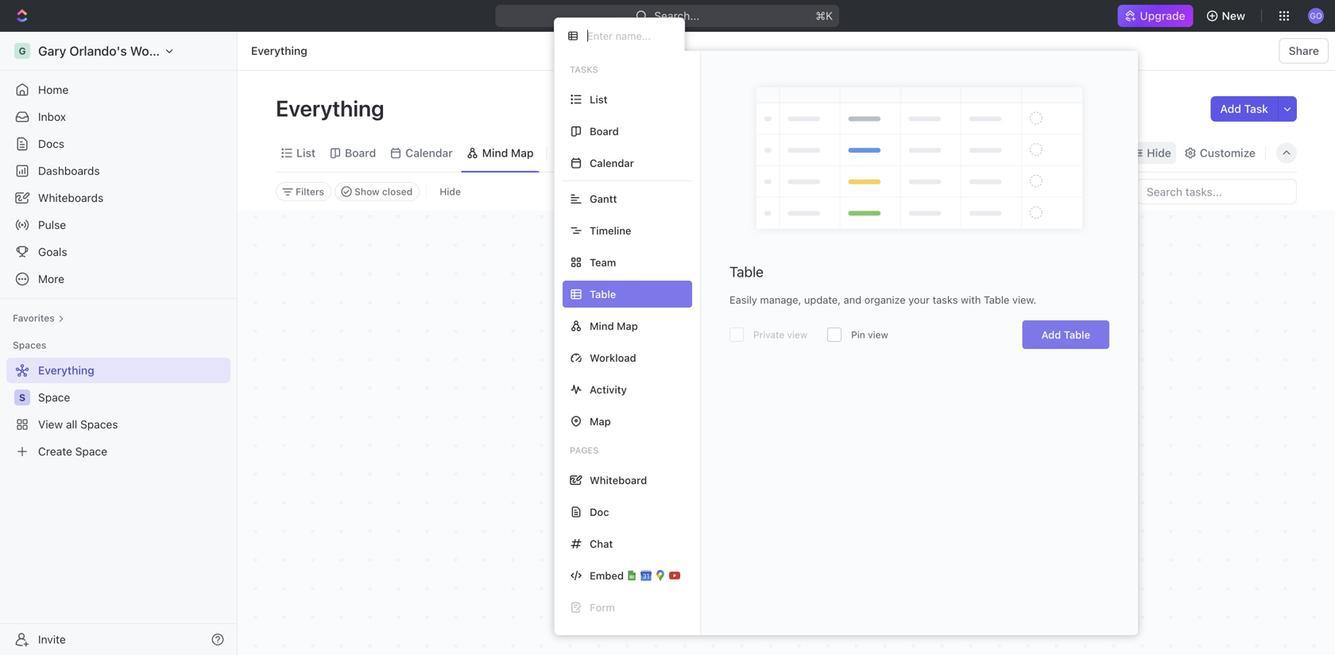 Task type: describe. For each thing, give the bounding box(es) containing it.
0 vertical spatial mind map
[[482, 146, 534, 159]]

workload
[[590, 352, 637, 364]]

view
[[575, 146, 600, 159]]

share
[[1289, 44, 1320, 57]]

spaces
[[13, 340, 46, 351]]

upgrade
[[1141, 9, 1186, 22]]

update,
[[805, 294, 841, 306]]

tree inside sidebar navigation
[[6, 358, 231, 464]]

add for add table
[[1042, 329, 1062, 341]]

goals link
[[6, 239, 231, 265]]

new button
[[1200, 3, 1256, 29]]

tasks
[[570, 64, 598, 75]]

matching
[[721, 483, 782, 500]]

0 vertical spatial board
[[590, 125, 619, 137]]

manage,
[[760, 294, 802, 306]]

pin view
[[852, 329, 889, 340]]

list link
[[293, 142, 316, 164]]

with
[[961, 294, 981, 306]]

1 vertical spatial list
[[297, 146, 316, 159]]

view for private view
[[788, 329, 808, 340]]

share button
[[1280, 38, 1329, 64]]

and
[[844, 294, 862, 306]]

search...
[[655, 9, 700, 22]]

activity
[[590, 384, 627, 396]]

whiteboards
[[38, 191, 104, 204]]

0 vertical spatial list
[[590, 93, 608, 105]]

invite
[[38, 633, 66, 646]]

0 vertical spatial everything
[[251, 44, 308, 57]]

docs
[[38, 137, 64, 150]]

easily
[[730, 294, 758, 306]]

easily manage, update, and organize your tasks with table view.
[[730, 294, 1037, 306]]

task
[[1245, 102, 1269, 115]]

sidebar navigation
[[0, 32, 238, 655]]

whiteboards link
[[6, 185, 231, 211]]

1 vertical spatial board
[[345, 146, 376, 159]]

new
[[1223, 9, 1246, 22]]

calendar inside the calendar link
[[406, 146, 453, 159]]

favorites
[[13, 312, 55, 324]]

everything link
[[247, 41, 312, 60]]

private view
[[754, 329, 808, 340]]

board link
[[342, 142, 376, 164]]

no
[[698, 483, 717, 500]]

view.
[[1013, 294, 1037, 306]]

mind map link
[[479, 142, 534, 164]]

upgrade link
[[1118, 5, 1194, 27]]

doc
[[590, 506, 610, 518]]

docs link
[[6, 131, 231, 157]]

chat
[[590, 538, 613, 550]]

home
[[38, 83, 69, 96]]

add task
[[1221, 102, 1269, 115]]

results
[[785, 483, 830, 500]]

view button
[[554, 142, 606, 164]]



Task type: vqa. For each thing, say whether or not it's contained in the screenshot.
⌘K
yes



Task type: locate. For each thing, give the bounding box(es) containing it.
dashboards link
[[6, 158, 231, 184]]

1 horizontal spatial board
[[590, 125, 619, 137]]

favorites button
[[6, 309, 71, 328]]

map down activity on the bottom left of the page
[[590, 415, 611, 427]]

goals
[[38, 245, 67, 258]]

show closed
[[355, 186, 413, 197]]

view for pin view
[[868, 329, 889, 340]]

inbox link
[[6, 104, 231, 130]]

mind
[[482, 146, 508, 159], [590, 320, 614, 332]]

2 horizontal spatial table
[[1064, 329, 1091, 341]]

list
[[590, 93, 608, 105], [297, 146, 316, 159]]

map up the workload
[[617, 320, 638, 332]]

found.
[[833, 483, 875, 500]]

pulse
[[38, 218, 66, 231]]

customize button
[[1180, 142, 1261, 164]]

1 vertical spatial table
[[984, 294, 1010, 306]]

calendar up gantt
[[590, 157, 634, 169]]

hide right search
[[1148, 146, 1172, 159]]

0 horizontal spatial calendar
[[406, 146, 453, 159]]

embed
[[590, 570, 624, 582]]

1 horizontal spatial mind
[[590, 320, 614, 332]]

tasks
[[933, 294, 958, 306]]

Enter name... field
[[586, 29, 672, 43]]

2 vertical spatial map
[[590, 415, 611, 427]]

team
[[590, 256, 617, 268]]

0 horizontal spatial mind
[[482, 146, 508, 159]]

view button
[[554, 134, 606, 172]]

0 horizontal spatial mind map
[[482, 146, 534, 159]]

1 vertical spatial map
[[617, 320, 638, 332]]

mind map left view button in the top of the page
[[482, 146, 534, 159]]

tree
[[6, 358, 231, 464]]

hide down the calendar link
[[440, 186, 461, 197]]

calendar up hide button
[[406, 146, 453, 159]]

mind map
[[482, 146, 534, 159], [590, 320, 638, 332]]

view
[[788, 329, 808, 340], [868, 329, 889, 340]]

dashboards
[[38, 164, 100, 177]]

1 horizontal spatial hide
[[1148, 146, 1172, 159]]

your
[[909, 294, 930, 306]]

timeline
[[590, 225, 632, 237]]

mind right the calendar link
[[482, 146, 508, 159]]

add inside button
[[1221, 102, 1242, 115]]

view right pin
[[868, 329, 889, 340]]

board up 'view'
[[590, 125, 619, 137]]

pin
[[852, 329, 866, 340]]

map
[[511, 146, 534, 159], [617, 320, 638, 332], [590, 415, 611, 427]]

1 horizontal spatial view
[[868, 329, 889, 340]]

1 vertical spatial mind map
[[590, 320, 638, 332]]

whiteboard
[[590, 474, 647, 486]]

add table
[[1042, 329, 1091, 341]]

everything
[[251, 44, 308, 57], [276, 95, 389, 121]]

calendar link
[[402, 142, 453, 164]]

0 vertical spatial add
[[1221, 102, 1242, 115]]

search button
[[1063, 142, 1125, 164]]

mind up the workload
[[590, 320, 614, 332]]

pages
[[570, 445, 599, 456]]

0 vertical spatial table
[[730, 263, 764, 280]]

form
[[590, 602, 615, 613]]

2 view from the left
[[868, 329, 889, 340]]

1 horizontal spatial add
[[1221, 102, 1242, 115]]

board up show
[[345, 146, 376, 159]]

calendar
[[406, 146, 453, 159], [590, 157, 634, 169]]

organize
[[865, 294, 906, 306]]

1 vertical spatial hide
[[440, 186, 461, 197]]

hide button
[[1128, 142, 1177, 164]]

gantt
[[590, 193, 617, 205]]

0 horizontal spatial list
[[297, 146, 316, 159]]

show
[[355, 186, 380, 197]]

1 horizontal spatial table
[[984, 294, 1010, 306]]

1 vertical spatial mind
[[590, 320, 614, 332]]

1 view from the left
[[788, 329, 808, 340]]

view right private
[[788, 329, 808, 340]]

0 vertical spatial mind
[[482, 146, 508, 159]]

add task button
[[1211, 96, 1279, 122]]

table
[[730, 263, 764, 280], [984, 294, 1010, 306], [1064, 329, 1091, 341]]

map inside mind map link
[[511, 146, 534, 159]]

customize
[[1201, 146, 1256, 159]]

0 horizontal spatial map
[[511, 146, 534, 159]]

hide inside hide button
[[440, 186, 461, 197]]

1 vertical spatial everything
[[276, 95, 389, 121]]

1 horizontal spatial list
[[590, 93, 608, 105]]

1 horizontal spatial mind map
[[590, 320, 638, 332]]

2 horizontal spatial map
[[617, 320, 638, 332]]

⌘k
[[816, 9, 834, 22]]

Search tasks... text field
[[1138, 180, 1297, 204]]

0 horizontal spatial view
[[788, 329, 808, 340]]

0 horizontal spatial board
[[345, 146, 376, 159]]

private
[[754, 329, 785, 340]]

2 vertical spatial table
[[1064, 329, 1091, 341]]

list down tasks
[[590, 93, 608, 105]]

1 horizontal spatial map
[[590, 415, 611, 427]]

inbox
[[38, 110, 66, 123]]

hide inside hide dropdown button
[[1148, 146, 1172, 159]]

list left board link
[[297, 146, 316, 159]]

0 horizontal spatial table
[[730, 263, 764, 280]]

mind map up the workload
[[590, 320, 638, 332]]

hide
[[1148, 146, 1172, 159], [440, 186, 461, 197]]

0 horizontal spatial hide
[[440, 186, 461, 197]]

search
[[1084, 146, 1121, 159]]

1 horizontal spatial calendar
[[590, 157, 634, 169]]

closed
[[382, 186, 413, 197]]

add
[[1221, 102, 1242, 115], [1042, 329, 1062, 341]]

0 vertical spatial map
[[511, 146, 534, 159]]

pulse link
[[6, 212, 231, 238]]

0 horizontal spatial add
[[1042, 329, 1062, 341]]

no matching results found.
[[698, 483, 875, 500]]

hide button
[[434, 182, 467, 201]]

home link
[[6, 77, 231, 103]]

add for add task
[[1221, 102, 1242, 115]]

1 vertical spatial add
[[1042, 329, 1062, 341]]

map left view button in the top of the page
[[511, 146, 534, 159]]

0 vertical spatial hide
[[1148, 146, 1172, 159]]

board
[[590, 125, 619, 137], [345, 146, 376, 159]]

show closed button
[[335, 182, 420, 201]]



